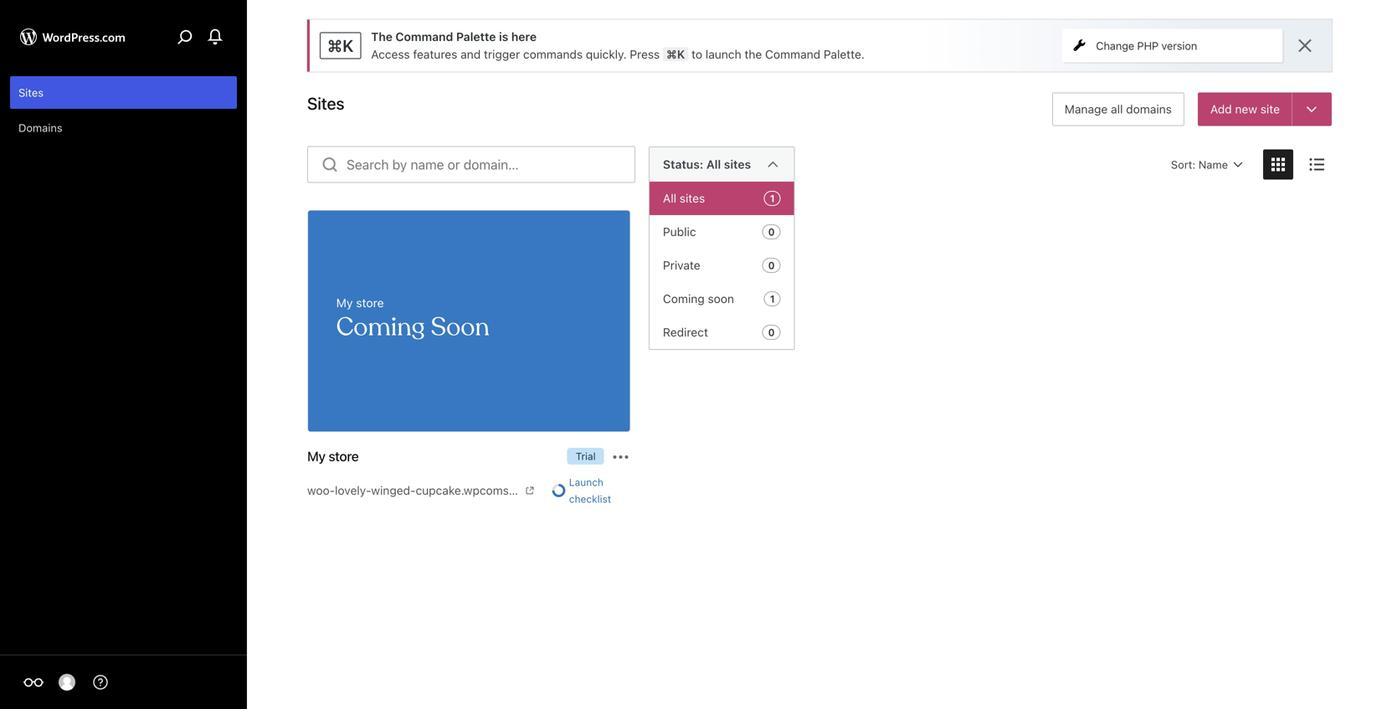 Task type: describe. For each thing, give the bounding box(es) containing it.
status: all sites list box
[[649, 182, 795, 350]]

woo-lovely-winged-cupcake.wpcomstaging.com
[[307, 484, 570, 498]]

is
[[499, 30, 509, 44]]

0 horizontal spatial ⌘k
[[328, 36, 354, 55]]

public
[[663, 225, 697, 239]]

woo-
[[307, 484, 335, 498]]

the
[[745, 47, 762, 61]]

sites inside list box
[[680, 191, 705, 205]]

winged-
[[371, 484, 416, 498]]

0 vertical spatial sites
[[724, 157, 751, 171]]

domains link
[[10, 111, 237, 144]]

name
[[1199, 158, 1229, 171]]

site
[[1261, 102, 1281, 116]]

0 horizontal spatial sites
[[18, 86, 44, 99]]

sort:
[[1172, 158, 1196, 171]]

soon
[[708, 292, 735, 306]]

dismiss image
[[1296, 36, 1316, 56]]

access
[[371, 47, 410, 61]]

1 horizontal spatial sites
[[307, 93, 345, 113]]

my store
[[307, 449, 359, 465]]

launch checklist link
[[548, 474, 631, 508]]

lovely-
[[335, 484, 371, 498]]

coming
[[663, 292, 705, 306]]

add new site
[[1211, 102, 1281, 116]]

change php version
[[1097, 39, 1198, 52]]

Search search field
[[347, 147, 635, 182]]

commands
[[524, 47, 583, 61]]

add
[[1211, 102, 1233, 116]]

woo-lovely-winged-cupcake.wpcomstaging.com link
[[307, 474, 570, 508]]

domains
[[1127, 102, 1173, 116]]

the
[[371, 30, 393, 44]]

cupcake.wpcomstaging.com
[[416, 484, 570, 498]]

php
[[1138, 39, 1159, 52]]

0 for redirect
[[769, 327, 775, 338]]

1 vertical spatial command
[[766, 47, 821, 61]]

palette.
[[824, 47, 865, 61]]

all sites
[[663, 191, 705, 205]]

sites display mode option group
[[1264, 150, 1333, 180]]

list view image
[[1308, 155, 1328, 175]]

toggle menu image
[[1305, 102, 1320, 117]]

checklist
[[569, 493, 612, 505]]

features
[[413, 47, 458, 61]]

sort: name button
[[1165, 150, 1256, 180]]

coming soon
[[663, 292, 735, 306]]

domains
[[18, 121, 63, 134]]

new
[[1236, 102, 1258, 116]]

0 vertical spatial all
[[707, 157, 721, 171]]

Tile view button
[[1264, 150, 1294, 180]]

launch
[[706, 47, 742, 61]]



Task type: vqa. For each thing, say whether or not it's contained in the screenshot.
Launch
yes



Task type: locate. For each thing, give the bounding box(es) containing it.
my
[[307, 449, 326, 465]]

List view button
[[1302, 150, 1333, 180]]

all right status:
[[707, 157, 721, 171]]

status: all sites
[[663, 157, 751, 171]]

⌘k
[[328, 36, 354, 55], [667, 47, 685, 61]]

version
[[1162, 39, 1198, 52]]

displaying all sites. element
[[663, 148, 751, 181]]

1 for all sites
[[770, 193, 775, 204]]

add new site link
[[1199, 93, 1292, 126]]

1 vertical spatial sites
[[680, 191, 705, 205]]

launch
[[569, 477, 604, 488]]

all
[[1112, 102, 1124, 116]]

0 horizontal spatial command
[[396, 30, 453, 44]]

the command palette is here access features and trigger commands quickly. press ⌘k to launch the command palette.
[[371, 30, 865, 61]]

all
[[707, 157, 721, 171], [663, 191, 677, 205]]

1 horizontal spatial sites
[[724, 157, 751, 171]]

reader image
[[23, 673, 44, 693]]

1 horizontal spatial command
[[766, 47, 821, 61]]

2 vertical spatial 0
[[769, 327, 775, 338]]

1 horizontal spatial ⌘k
[[667, 47, 685, 61]]

coming soon image
[[308, 206, 630, 437]]

sites link
[[10, 76, 237, 109]]

sites
[[724, 157, 751, 171], [680, 191, 705, 205]]

1 0 from the top
[[769, 226, 775, 238]]

⌘k inside the command palette is here access features and trigger commands quickly. press ⌘k to launch the command palette.
[[667, 47, 685, 61]]

change
[[1097, 39, 1135, 52]]

trigger
[[484, 47, 520, 61]]

1 horizontal spatial all
[[707, 157, 721, 171]]

⌘k left the
[[328, 36, 354, 55]]

0 for private
[[769, 260, 775, 271]]

launch checklist
[[569, 477, 612, 505]]

here
[[512, 30, 537, 44]]

1 vertical spatial all
[[663, 191, 677, 205]]

press
[[630, 47, 660, 61]]

manage
[[1065, 102, 1108, 116]]

site actions image
[[611, 447, 631, 467]]

command
[[396, 30, 453, 44], [766, 47, 821, 61]]

tile view image
[[1269, 155, 1289, 175]]

store
[[329, 449, 359, 465]]

and
[[461, 47, 481, 61]]

1 1 from the top
[[770, 193, 775, 204]]

0 for public
[[769, 226, 775, 238]]

to
[[692, 47, 703, 61]]

0 horizontal spatial sites
[[680, 191, 705, 205]]

status:
[[663, 157, 704, 171]]

sites
[[18, 86, 44, 99], [307, 93, 345, 113]]

command up features
[[396, 30, 453, 44]]

private
[[663, 258, 701, 272]]

manage all domains link
[[1053, 93, 1185, 126]]

quickly.
[[586, 47, 627, 61]]

redirect
[[663, 325, 709, 339]]

3 0 from the top
[[769, 327, 775, 338]]

⌘k left to
[[667, 47, 685, 61]]

sites down status:
[[680, 191, 705, 205]]

0 vertical spatial 0
[[769, 226, 775, 238]]

0 horizontal spatial all
[[663, 191, 677, 205]]

palette
[[456, 30, 496, 44]]

all inside list box
[[663, 191, 677, 205]]

my store link
[[307, 447, 359, 467]]

1 for coming soon
[[770, 293, 775, 305]]

trial
[[576, 451, 596, 463]]

1 vertical spatial 0
[[769, 260, 775, 271]]

sort: name
[[1172, 158, 1229, 171]]

0 vertical spatial command
[[396, 30, 453, 44]]

2 0 from the top
[[769, 260, 775, 271]]

0
[[769, 226, 775, 238], [769, 260, 775, 271], [769, 327, 775, 338]]

0 vertical spatial 1
[[770, 193, 775, 204]]

None search field
[[307, 146, 636, 183]]

1
[[770, 193, 775, 204], [770, 293, 775, 305]]

command right the
[[766, 47, 821, 61]]

1 vertical spatial 1
[[770, 293, 775, 305]]

greg robinson image
[[59, 674, 75, 691]]

all up public
[[663, 191, 677, 205]]

manage all domains
[[1065, 102, 1173, 116]]

sites right status:
[[724, 157, 751, 171]]

2 1 from the top
[[770, 293, 775, 305]]



